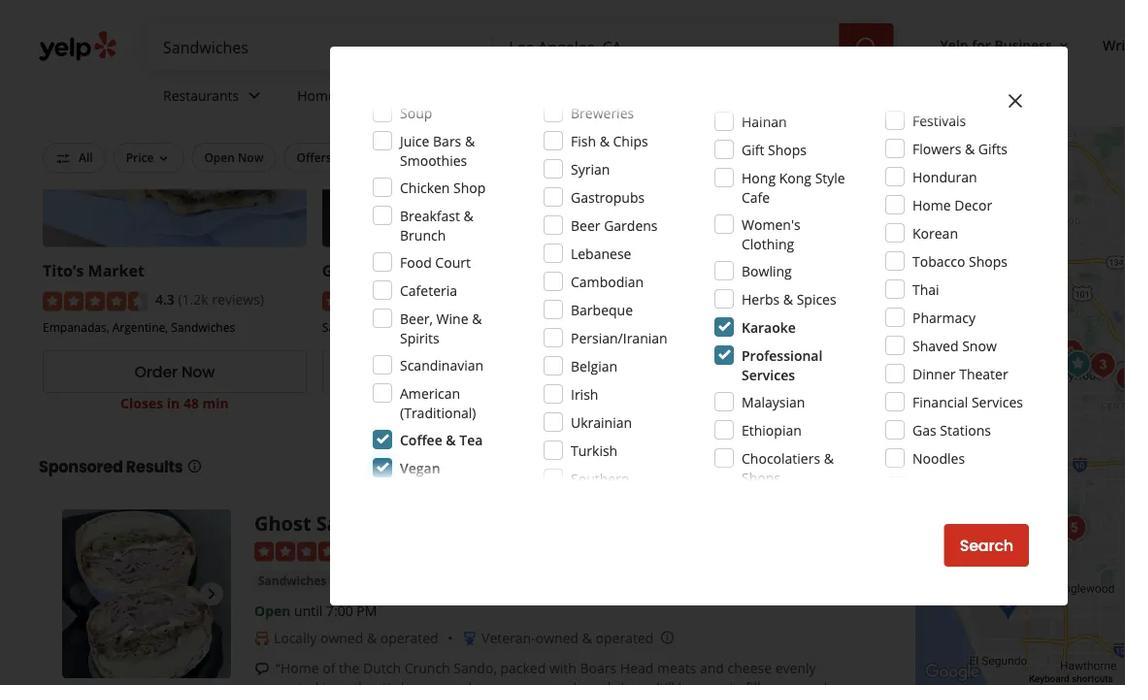 Task type: locate. For each thing, give the bounding box(es) containing it.
coated
[[276, 680, 319, 686]]

0 vertical spatial 7:00
[[465, 394, 492, 413]]

and inside button
[[783, 150, 805, 166]]

1 vertical spatial now
[[182, 362, 215, 384]]

0 horizontal spatial home
[[297, 86, 336, 104]]

get directions link
[[602, 351, 866, 394]]

ghost sando shop link
[[322, 260, 462, 281], [254, 510, 429, 537]]

tito's
[[43, 260, 84, 281]]

sandwiches inside button
[[258, 574, 327, 590]]

1 horizontal spatial ghost
[[322, 260, 368, 281]]

0 horizontal spatial for
[[669, 150, 686, 166]]

wri
[[1103, 35, 1126, 54]]

shop up the "4.8"
[[423, 260, 462, 281]]

clothing
[[742, 235, 795, 253]]

1 vertical spatial sandwiches
[[258, 574, 327, 590]]

now inside button
[[238, 150, 264, 166]]

0 vertical spatial delis
[[392, 320, 419, 336]]

services inside the 'business categories' element
[[339, 86, 391, 104]]

2 vertical spatial services
[[972, 393, 1023, 411]]

2 vertical spatial and
[[587, 680, 611, 686]]

karaoke
[[742, 318, 796, 336]]

offers left takeout
[[519, 150, 554, 166]]

0 vertical spatial shops
[[768, 140, 807, 159]]

owned
[[320, 630, 363, 648], [536, 630, 579, 648]]

sando for the bottommost ghost sando shop link
[[316, 510, 376, 537]]

until
[[433, 394, 461, 413], [712, 394, 741, 413], [294, 603, 323, 621]]

1 vertical spatial for
[[669, 150, 686, 166]]

empanadas,
[[43, 320, 109, 336]]

for inside button
[[669, 150, 686, 166]]

open until 7:00 pm up "locally"
[[254, 603, 377, 621]]

financial services
[[913, 393, 1023, 411]]

herbs & spices
[[742, 290, 837, 308]]

restaurants
[[163, 86, 239, 104]]

until down view website
[[433, 394, 461, 413]]

2 horizontal spatial until
[[712, 394, 741, 413]]

sandwiches, down the 3.7 star rating image
[[634, 320, 701, 336]]

open up 16 locally owned v2 icon
[[254, 603, 291, 621]]

for right good
[[669, 150, 686, 166]]

hot and new
[[760, 150, 833, 166]]

reviews) up karaoke
[[760, 291, 812, 309]]

4.3 (1.2k reviews)
[[155, 291, 264, 309]]

in left 48
[[167, 394, 180, 413]]

for right the yelp
[[972, 35, 991, 54]]

0 vertical spatial shop
[[454, 178, 486, 197]]

1 vertical spatial open
[[393, 394, 429, 413]]

1 vertical spatial shops
[[969, 252, 1008, 270]]

open down restaurants link
[[204, 150, 235, 166]]

3.7 star rating image
[[602, 292, 707, 312]]

keyboard
[[1029, 674, 1070, 685]]

1 horizontal spatial pm
[[495, 394, 516, 413]]

& inside chocolatiers & shops
[[824, 449, 834, 468]]

yelp for business button
[[933, 27, 1080, 62]]

made
[[443, 680, 480, 686]]

0 horizontal spatial now
[[182, 362, 215, 384]]

tobacco
[[913, 252, 966, 270]]

ghost sando shop link down "brunch"
[[322, 260, 462, 281]]

1 horizontal spatial delis
[[392, 320, 419, 336]]

0 horizontal spatial food
[[400, 253, 432, 271]]

operated up the crunch
[[380, 630, 439, 648]]

barbeque
[[571, 301, 633, 319]]

1 horizontal spatial now
[[238, 150, 264, 166]]

services down professional
[[742, 366, 795, 384]]

0 horizontal spatial in
[[167, 394, 180, 413]]

16 speech v2 image
[[254, 662, 270, 678]]

2 reviews) from the left
[[489, 291, 541, 309]]

0 horizontal spatial ghost
[[254, 510, 311, 537]]

veteran-owned & operated
[[482, 630, 654, 648]]

pm
[[495, 394, 516, 413], [775, 394, 795, 413], [357, 603, 377, 621]]

now
[[238, 150, 264, 166], [182, 362, 215, 384]]

0 horizontal spatial reviews)
[[212, 291, 264, 309]]

closes in 48 min
[[121, 394, 229, 413]]

for for yelp
[[972, 35, 991, 54]]

pm right 8:30
[[775, 394, 795, 413]]

1 horizontal spatial and
[[700, 660, 724, 679]]

1 vertical spatial shop
[[423, 260, 462, 281]]

1 horizontal spatial sandwiches
[[258, 574, 327, 590]]

24 chevron down v2 image
[[538, 84, 561, 107]]

syrian
[[571, 160, 610, 178]]

owned up with
[[536, 630, 579, 648]]

now down 24 chevron down v2 image
[[238, 150, 264, 166]]

dinner down shaved
[[913, 365, 956, 383]]

1 horizontal spatial reviews)
[[489, 291, 541, 309]]

& down chicken shop
[[464, 206, 474, 225]]

pm up "locally owned & operated"
[[357, 603, 377, 621]]

& right bars
[[465, 132, 475, 150]]

for inside button
[[972, 35, 991, 54]]

0 vertical spatial dinner
[[689, 150, 727, 166]]

sandwiches down 4.3 (1.2k reviews)
[[171, 320, 235, 336]]

mike's deli image
[[1055, 509, 1094, 548]]

all'antico vinaio image
[[904, 503, 942, 541]]

& right wine
[[472, 309, 482, 328]]

2 horizontal spatial open
[[393, 394, 429, 413]]

pm down website at the left bottom of the page
[[495, 394, 516, 413]]

2 offers from the left
[[519, 150, 554, 166]]

1 vertical spatial dinner
[[913, 365, 956, 383]]

thai
[[913, 280, 940, 299]]

0 vertical spatial ghost
[[322, 260, 368, 281]]

& inside beer, wine & spirits
[[472, 309, 482, 328]]

"home of the dutch crunch sando, packed with boars head meats and cheese evenly coated in authentic house made sauces, spreads and slaws. it'll be sure to fill your sand
[[276, 660, 836, 686]]

soup
[[400, 103, 432, 122]]

beer, wine & spirits
[[400, 309, 482, 347]]

yelp for business
[[941, 35, 1053, 54]]

open now
[[204, 150, 264, 166]]

dinner left "gift"
[[689, 150, 727, 166]]

tito's market link
[[43, 260, 145, 281]]

0 horizontal spatial and
[[587, 680, 611, 686]]

1 horizontal spatial in
[[322, 680, 334, 686]]

info icon image
[[660, 631, 675, 646], [660, 631, 675, 646]]

sando down "brunch"
[[372, 260, 419, 281]]

open down view
[[393, 394, 429, 413]]

cheese
[[728, 660, 772, 679]]

shop down vegan
[[381, 510, 429, 537]]

snow
[[963, 336, 997, 355]]

shortcuts
[[1072, 674, 1113, 685]]

home right 24 chevron down v2 image
[[297, 86, 336, 104]]

7:00
[[465, 394, 492, 413], [326, 603, 353, 621]]

1 reviews) from the left
[[212, 291, 264, 309]]

ghost sando shop up delis button
[[254, 510, 429, 537]]

gift
[[742, 140, 765, 159]]

until left 8:30
[[712, 394, 741, 413]]

2 sandwiches, from the left
[[634, 320, 701, 336]]

1 horizontal spatial operated
[[596, 630, 654, 648]]

1 vertical spatial 4.8 star rating image
[[254, 543, 359, 562]]

ghost for ghost sando shop link to the top
[[322, 260, 368, 281]]

1 horizontal spatial sandwiches,
[[634, 320, 701, 336]]

slideshow element
[[62, 510, 231, 679]]

pharmacy
[[913, 308, 976, 327]]

& right chocolatiers
[[824, 449, 834, 468]]

1 offers from the left
[[297, 150, 332, 166]]

0 vertical spatial services
[[339, 86, 391, 104]]

0 horizontal spatial owned
[[320, 630, 363, 648]]

dutch
[[363, 660, 401, 679]]

offers left delivery
[[297, 150, 332, 166]]

2 vertical spatial shop
[[381, 510, 429, 537]]

0 horizontal spatial services
[[339, 86, 391, 104]]

0 vertical spatial food
[[400, 253, 432, 271]]

reviews) for view website
[[489, 291, 541, 309]]

reviews) right the (1.2k
[[212, 291, 264, 309]]

1 horizontal spatial owned
[[536, 630, 579, 648]]

sandwiches up "locally"
[[258, 574, 327, 590]]

good for dinner
[[636, 150, 727, 166]]

4.8 star rating image
[[322, 292, 427, 312], [254, 543, 359, 562]]

24 chevron down v2 image
[[243, 84, 266, 107]]

takeout
[[557, 150, 603, 166]]

chocolatiers
[[742, 449, 821, 468]]

gifts
[[979, 139, 1008, 158]]

sandwiches, left beer,
[[322, 320, 389, 336]]

0 vertical spatial for
[[972, 35, 991, 54]]

1 horizontal spatial home
[[913, 196, 951, 214]]

ghost sando shop down "brunch"
[[322, 260, 462, 281]]

and
[[783, 150, 805, 166], [700, 660, 724, 679], [587, 680, 611, 686]]

and up sure
[[700, 660, 724, 679]]

home services link
[[282, 70, 434, 126]]

ghost up sandwiches, delis
[[322, 260, 368, 281]]

0 horizontal spatial open until 7:00 pm
[[254, 603, 377, 621]]

2 horizontal spatial and
[[783, 150, 805, 166]]

0 horizontal spatial dinner
[[689, 150, 727, 166]]

0 vertical spatial now
[[238, 150, 264, 166]]

offers
[[297, 150, 332, 166], [519, 150, 554, 166]]

of
[[323, 660, 335, 679]]

sandwiches link
[[254, 572, 331, 592]]

food
[[400, 253, 432, 271], [729, 320, 756, 336]]

delis down 'cafeteria'
[[392, 320, 419, 336]]

0 horizontal spatial operated
[[380, 630, 439, 648]]

professional
[[742, 346, 823, 365]]

2 operated from the left
[[596, 630, 654, 648]]

1 vertical spatial ghost sando shop
[[254, 510, 429, 537]]

ggiata - west hollywood image
[[1052, 334, 1091, 372]]

1 horizontal spatial for
[[972, 35, 991, 54]]

0 vertical spatial ghost sando shop
[[322, 260, 462, 281]]

home for home decor
[[913, 196, 951, 214]]

1 vertical spatial services
[[742, 366, 795, 384]]

next image
[[200, 583, 223, 607]]

min
[[202, 394, 229, 413]]

services for home services
[[339, 86, 391, 104]]

0 vertical spatial open
[[204, 150, 235, 166]]

fast
[[704, 320, 726, 336]]

firehouse subs
[[602, 260, 719, 281]]

3 reviews) from the left
[[760, 291, 812, 309]]

1 horizontal spatial open
[[254, 603, 291, 621]]

new
[[808, 150, 833, 166]]

0 horizontal spatial until
[[294, 603, 323, 621]]

16 veteran owned v2 image
[[462, 632, 478, 647]]

gardens
[[604, 216, 658, 235]]

services left soup
[[339, 86, 391, 104]]

4.8 star rating image up the sandwiches button
[[254, 543, 359, 562]]

&
[[465, 132, 475, 150], [600, 132, 610, 150], [965, 139, 975, 158], [464, 206, 474, 225], [783, 290, 793, 308], [472, 309, 482, 328], [446, 431, 456, 449], [824, 449, 834, 468], [367, 630, 377, 648], [582, 630, 592, 648]]

operated up head
[[596, 630, 654, 648]]

business
[[995, 35, 1053, 54]]

belgian
[[571, 357, 618, 375]]

and up 'kong'
[[783, 150, 805, 166]]

1 vertical spatial 7:00
[[326, 603, 353, 621]]

open until 7:00 pm down view website
[[393, 394, 516, 413]]

larchmont village wine spirits & cheese image
[[1109, 360, 1126, 399]]

slaws.
[[615, 680, 653, 686]]

decor
[[955, 196, 993, 214]]

4.3 star rating image
[[43, 292, 148, 312]]

festivals
[[913, 111, 967, 130]]

1 horizontal spatial services
[[742, 366, 795, 384]]

7:00 up "locally owned & operated"
[[326, 603, 353, 621]]

0 horizontal spatial sandwiches
[[171, 320, 235, 336]]

food down (53
[[729, 320, 756, 336]]

1 horizontal spatial food
[[729, 320, 756, 336]]

0 vertical spatial open until 7:00 pm
[[393, 394, 516, 413]]

home up korean at the right of the page
[[913, 196, 951, 214]]

delis up "locally owned & operated"
[[342, 574, 371, 590]]

and down the boars
[[587, 680, 611, 686]]

tito's market
[[43, 260, 145, 281]]

16 info v2 image
[[187, 459, 202, 475]]

1 owned from the left
[[320, 630, 363, 648]]

restaurants link
[[148, 70, 282, 126]]

0 vertical spatial and
[[783, 150, 805, 166]]

cambodian
[[571, 272, 644, 291]]

food down "brunch"
[[400, 253, 432, 271]]

brunch
[[400, 226, 446, 244]]

shops down chocolatiers
[[742, 469, 781, 487]]

search
[[960, 535, 1014, 557]]

1 horizontal spatial open until 7:00 pm
[[393, 394, 516, 413]]

0 vertical spatial sando
[[372, 260, 419, 281]]

services inside professional services
[[742, 366, 795, 384]]

gift shops
[[742, 140, 807, 159]]

0 horizontal spatial sandwiches,
[[322, 320, 389, 336]]

in down of
[[322, 680, 334, 686]]

google image
[[920, 660, 985, 686]]

sando for ghost sando shop link to the top
[[372, 260, 419, 281]]

1 vertical spatial in
[[322, 680, 334, 686]]

all about the bread image
[[1080, 345, 1119, 384]]

0 vertical spatial 4.8 star rating image
[[322, 292, 427, 312]]

0 vertical spatial home
[[297, 86, 336, 104]]

1 vertical spatial delis
[[342, 574, 371, 590]]

0 horizontal spatial delis
[[342, 574, 371, 590]]

0 horizontal spatial open
[[204, 150, 235, 166]]

home inside home services link
[[297, 86, 336, 104]]

until up "locally"
[[294, 603, 323, 621]]

2 horizontal spatial services
[[972, 393, 1023, 411]]

services down theater
[[972, 393, 1023, 411]]

ghost up "sandwiches" link on the bottom
[[254, 510, 311, 537]]

& left gifts
[[965, 139, 975, 158]]

operated
[[380, 630, 439, 648], [596, 630, 654, 648]]

reviews) right (288
[[489, 291, 541, 309]]

1 vertical spatial and
[[700, 660, 724, 679]]

order now
[[134, 362, 215, 384]]

with
[[550, 660, 577, 679]]

operated for veteran-owned & operated
[[596, 630, 654, 648]]

home
[[297, 86, 336, 104], [913, 196, 951, 214]]

owned up the the
[[320, 630, 363, 648]]

1 horizontal spatial offers
[[519, 150, 554, 166]]

4.8 star rating image up sandwiches, delis
[[322, 292, 427, 312]]

ghost sando shop image
[[1059, 345, 1098, 384], [1059, 345, 1098, 384], [62, 510, 231, 679]]

2 vertical spatial shops
[[742, 469, 781, 487]]

ghost sando shop link up delis button
[[254, 510, 429, 537]]

delivery
[[335, 150, 381, 166]]

1 horizontal spatial dinner
[[913, 365, 956, 383]]

7:00 down website at the left bottom of the page
[[465, 394, 492, 413]]

veteran-
[[482, 630, 536, 648]]

open inside button
[[204, 150, 235, 166]]

now up 48
[[182, 362, 215, 384]]

view
[[403, 362, 440, 384]]

shop for ghost sando shop link to the top
[[423, 260, 462, 281]]

1 horizontal spatial 7:00
[[465, 394, 492, 413]]

sponsored
[[39, 456, 123, 478]]

shop down reservations button
[[454, 178, 486, 197]]

2 owned from the left
[[536, 630, 579, 648]]

home inside 'search' dialog
[[913, 196, 951, 214]]

shops
[[768, 140, 807, 159], [969, 252, 1008, 270], [742, 469, 781, 487]]

1 vertical spatial sando
[[316, 510, 376, 537]]

1 operated from the left
[[380, 630, 439, 648]]

previous image
[[70, 583, 93, 607]]

sando up delis button
[[316, 510, 376, 537]]

0 horizontal spatial offers
[[297, 150, 332, 166]]

lebanese
[[571, 244, 632, 263]]

1 vertical spatial ghost
[[254, 510, 311, 537]]

shops right tobacco
[[969, 252, 1008, 270]]

map region
[[904, 0, 1126, 686]]

court
[[435, 253, 471, 271]]

& right fish
[[600, 132, 610, 150]]

results
[[126, 456, 183, 478]]

services
[[339, 86, 391, 104], [742, 366, 795, 384], [972, 393, 1023, 411]]

1 vertical spatial home
[[913, 196, 951, 214]]

2 horizontal spatial reviews)
[[760, 291, 812, 309]]

wri link
[[1095, 27, 1126, 62]]

scandinavian
[[400, 356, 484, 374]]

shops up 'kong'
[[768, 140, 807, 159]]

None search field
[[148, 23, 898, 70]]

open
[[204, 150, 235, 166], [393, 394, 429, 413], [254, 603, 291, 621]]



Task type: vqa. For each thing, say whether or not it's contained in the screenshot.
1st 24 chevron down v2 IMAGE from the right
yes



Task type: describe. For each thing, give the bounding box(es) containing it.
dinner inside good for dinner button
[[689, 150, 727, 166]]

& up the boars
[[582, 630, 592, 648]]

sauces,
[[483, 680, 529, 686]]

food court
[[400, 253, 471, 271]]

chicken
[[400, 178, 450, 197]]

tea
[[460, 431, 483, 449]]

search dialog
[[0, 0, 1126, 686]]

gas
[[913, 421, 937, 439]]

offers delivery button
[[284, 143, 393, 172]]

dinner inside 'search' dialog
[[913, 365, 956, 383]]

it'll
[[656, 680, 675, 686]]

delis button
[[338, 572, 374, 592]]

1 vertical spatial open until 7:00 pm
[[254, 603, 377, 621]]

wine
[[437, 309, 469, 328]]

48
[[183, 394, 199, 413]]

(53
[[737, 291, 757, 309]]

1 vertical spatial food
[[729, 320, 756, 336]]

& up dutch
[[367, 630, 377, 648]]

0 horizontal spatial 7:00
[[326, 603, 353, 621]]

chicken shop
[[400, 178, 486, 197]]

sure
[[698, 680, 726, 686]]

all
[[79, 150, 93, 166]]

food inside 'search' dialog
[[400, 253, 432, 271]]

firehouse subs link
[[602, 260, 719, 281]]

16 chevron down v2 image
[[1057, 38, 1072, 53]]

offers takeout
[[519, 150, 603, 166]]

2 vertical spatial open
[[254, 603, 291, 621]]

house
[[401, 680, 440, 686]]

packed
[[501, 660, 546, 679]]

authentic
[[338, 680, 397, 686]]

services for professional services
[[742, 366, 795, 384]]

get
[[680, 362, 707, 384]]

dinner theater
[[913, 365, 1009, 383]]

good
[[636, 150, 666, 166]]

& left tea
[[446, 431, 456, 449]]

16 filter v2 image
[[55, 151, 71, 166]]

cafeteria
[[400, 281, 457, 300]]

offers for offers takeout
[[519, 150, 554, 166]]

oui melrose image
[[1084, 346, 1123, 385]]

chocolatiers & shops
[[742, 449, 834, 487]]

1 sandwiches, from the left
[[322, 320, 389, 336]]

gastropubs
[[571, 188, 645, 206]]

korean
[[913, 224, 958, 242]]

search image
[[855, 36, 878, 59]]

head
[[620, 660, 654, 679]]

3.7 (53 reviews)
[[714, 291, 812, 309]]

hainan
[[742, 112, 787, 131]]

for for good
[[669, 150, 686, 166]]

view website link
[[322, 351, 586, 394]]

flowers
[[913, 139, 962, 158]]

& inside breakfast & brunch
[[464, 206, 474, 225]]

evenly
[[776, 660, 816, 679]]

cafe
[[742, 188, 770, 206]]

herbs
[[742, 290, 780, 308]]

ghost for the bottommost ghost sando shop link
[[254, 510, 311, 537]]

gas stations
[[913, 421, 991, 439]]

3.7
[[714, 291, 734, 309]]

home for home services
[[297, 86, 336, 104]]

mike's deli image
[[1055, 509, 1094, 548]]

directions
[[711, 362, 787, 384]]

close image
[[1004, 89, 1027, 113]]

turkish
[[571, 441, 618, 460]]

noodles
[[913, 449, 965, 468]]

sando,
[[454, 660, 497, 679]]

0 horizontal spatial pm
[[357, 603, 377, 621]]

offers for offers delivery
[[297, 150, 332, 166]]

irish
[[571, 385, 599, 403]]

american (traditional)
[[400, 384, 476, 422]]

owned for veteran-
[[536, 630, 579, 648]]

0 vertical spatial ghost sando shop link
[[322, 260, 462, 281]]

shops for tobacco shops
[[969, 252, 1008, 270]]

kong
[[779, 168, 812, 187]]

spices
[[797, 290, 837, 308]]

breakfast & brunch
[[400, 206, 474, 244]]

your
[[764, 680, 793, 686]]

ethiopian
[[742, 421, 802, 439]]

reviews) for get directions
[[760, 291, 812, 309]]

tobacco shops
[[913, 252, 1008, 270]]

now for order now
[[182, 362, 215, 384]]

shaved snow
[[913, 336, 997, 355]]

delis,
[[602, 320, 631, 336]]

0 vertical spatial sandwiches
[[171, 320, 235, 336]]

shaved
[[913, 336, 959, 355]]

4.8 (288 reviews)
[[435, 291, 541, 309]]

services for financial services
[[972, 393, 1023, 411]]

1 vertical spatial ghost sando shop link
[[254, 510, 429, 537]]

juice bars & smoothies
[[400, 132, 475, 169]]

8:30
[[744, 394, 771, 413]]

filters group
[[39, 143, 850, 173]]

operated for locally owned & operated
[[380, 630, 439, 648]]

offers takeout button
[[507, 143, 616, 172]]

shops for gift shops
[[768, 140, 807, 159]]

coffee & tea
[[400, 431, 483, 449]]

ghost sando shop for ghost sando shop link to the top
[[322, 260, 462, 281]]

yelp
[[941, 35, 969, 54]]

all button
[[43, 143, 105, 173]]

good for dinner button
[[624, 143, 740, 172]]

juice
[[400, 132, 430, 150]]

hong
[[742, 168, 776, 187]]

owned for locally
[[320, 630, 363, 648]]

0 vertical spatial in
[[167, 394, 180, 413]]

honduran
[[913, 168, 978, 186]]

financial
[[913, 393, 968, 411]]

be
[[678, 680, 694, 686]]

now for open now
[[238, 150, 264, 166]]

market
[[88, 260, 145, 281]]

flowers & gifts
[[913, 139, 1008, 158]]

locally
[[274, 630, 317, 648]]

delis inside delis button
[[342, 574, 371, 590]]

"home
[[276, 660, 319, 679]]

2 horizontal spatial pm
[[775, 394, 795, 413]]

stations
[[940, 421, 991, 439]]

1 horizontal spatial until
[[433, 394, 461, 413]]

coffee
[[400, 431, 443, 449]]

& right herbs
[[783, 290, 793, 308]]

(288
[[458, 291, 485, 309]]

shop for the bottommost ghost sando shop link
[[381, 510, 429, 537]]

professional services
[[742, 346, 823, 384]]

shops inside chocolatiers & shops
[[742, 469, 781, 487]]

business categories element
[[148, 70, 1126, 126]]

reviews) for order now
[[212, 291, 264, 309]]

the
[[339, 660, 360, 679]]

user actions element
[[925, 27, 1126, 66]]

ghost sando shop for the bottommost ghost sando shop link
[[254, 510, 429, 537]]

persian/iranian
[[571, 329, 668, 347]]

in inside "home of the dutch crunch sando, packed with boars head meats and cheese evenly coated in authentic house made sauces, spreads and slaws. it'll be sure to fill your sand
[[322, 680, 334, 686]]

shop inside 'search' dialog
[[454, 178, 486, 197]]

search button
[[945, 524, 1029, 567]]

empanadas, argentine, sandwiches
[[43, 320, 235, 336]]

keyboard shortcuts button
[[1029, 673, 1113, 686]]

american
[[400, 384, 460, 403]]

16 locally owned v2 image
[[254, 632, 270, 647]]

& inside juice bars & smoothies
[[465, 132, 475, 150]]

beer gardens
[[571, 216, 658, 235]]



